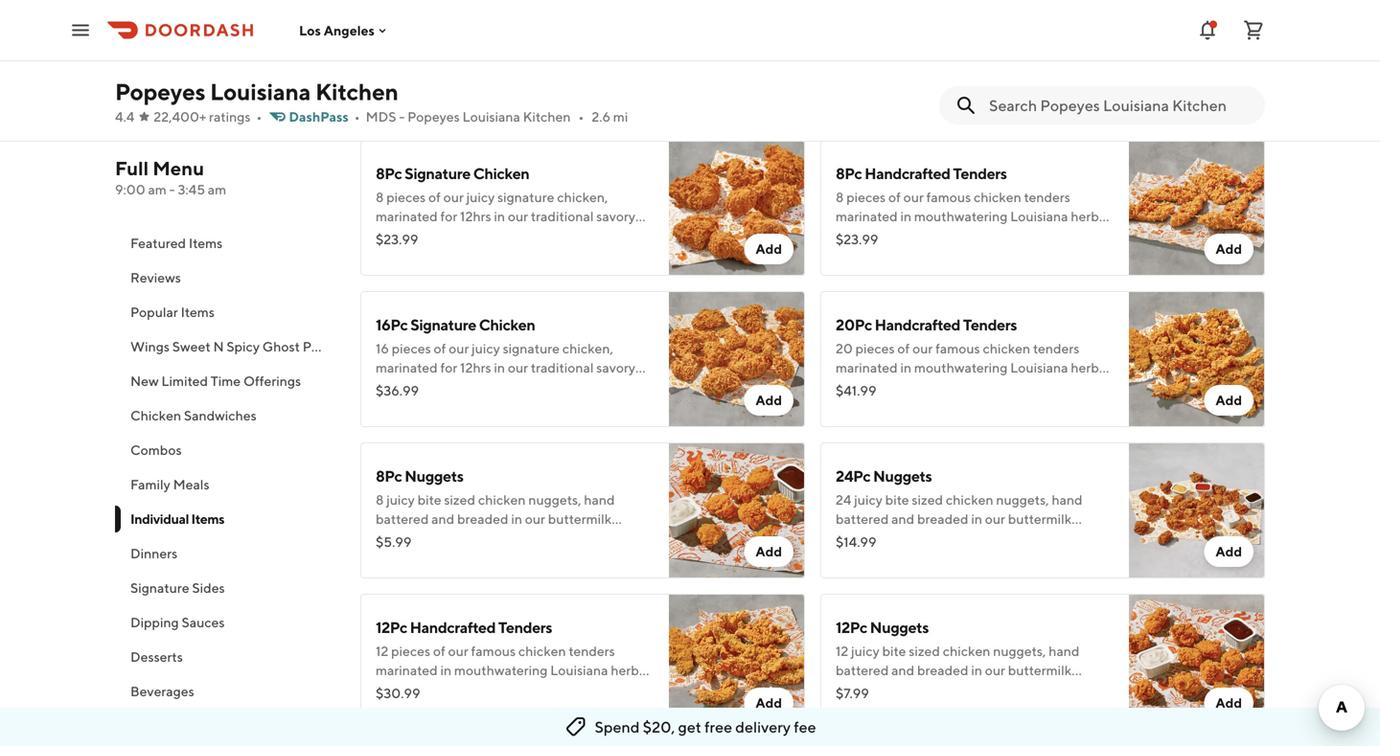Task type: vqa. For each thing, say whether or not it's contained in the screenshot.
the Sandwich
no



Task type: locate. For each thing, give the bounding box(es) containing it.
0 horizontal spatial -
[[169, 182, 175, 197]]

tenders for 20pc handcrafted tenders
[[963, 316, 1017, 334]]

am
[[148, 182, 167, 197], [208, 182, 226, 197]]

0 vertical spatial kitchen
[[315, 78, 398, 105]]

nuggets inside 12pc nuggets 12 juicy bite sized chicken nuggets, hand battered and breaded in our buttermilk coating and fried until golden brown. includes dipping sauce.
[[870, 619, 929, 637]]

items up reviews "button" at the top left
[[189, 235, 223, 251]]

hand inside 8pc nuggets 8 juicy bite sized chicken nuggets, hand battered and breaded in our buttermilk coating and fried until golden brown. includes dipping sauce.
[[584, 492, 615, 508]]

coating down "8"
[[376, 530, 422, 546]]

golden for 8pc nuggets
[[511, 530, 554, 546]]

ratings
[[209, 109, 251, 125]]

battered up the $5.99
[[376, 511, 429, 527]]

1 • from the left
[[256, 109, 262, 125]]

1 horizontal spatial am
[[208, 182, 226, 197]]

individual up 'dinners'
[[130, 511, 189, 527]]

coating down 12
[[836, 682, 882, 698]]

sized inside 24pc nuggets 24 juicy bite sized chicken nuggets, hand battered and breaded in our buttermilk coating and fried until golden brown. includes dipping sauce.
[[912, 492, 943, 508]]

bite right 12
[[882, 644, 906, 659]]

add for 8pc signature chicken
[[756, 241, 782, 257]]

8pc handcrafted tenders image
[[1129, 140, 1265, 276]]

8pc
[[376, 164, 402, 183], [836, 164, 862, 183], [376, 467, 402, 485]]

$36.99
[[376, 383, 419, 399]]

wings sweet n spicy ghost pepper button
[[115, 330, 347, 364]]

breaded for 24pc nuggets
[[917, 511, 969, 527]]

buttermilk for 24pc nuggets
[[1008, 511, 1072, 527]]

0 vertical spatial tenders
[[953, 164, 1007, 183]]

1 vertical spatial kitchen
[[523, 109, 571, 125]]

spend
[[595, 718, 640, 737]]

- left 3:45
[[169, 182, 175, 197]]

nuggets, for 8pc nuggets
[[528, 492, 581, 508]]

sized for 8pc nuggets
[[444, 492, 475, 508]]

8pc for 8pc handcrafted tenders
[[836, 164, 862, 183]]

• left 2.6
[[578, 109, 584, 125]]

dipping inside 24pc nuggets 24 juicy bite sized chicken nuggets, hand battered and breaded in our buttermilk coating and fried until golden brown. includes dipping sauce.
[[836, 550, 882, 565]]

signature down mds - popeyes louisiana kitchen • 2.6 mi
[[405, 164, 470, 183]]

juicy right "8"
[[386, 492, 415, 508]]

dipping inside 12pc nuggets 12 juicy bite sized chicken nuggets, hand battered and breaded in our buttermilk coating and fried until golden brown. includes dipping sauce.
[[836, 701, 882, 717]]

fried for 12pc nuggets
[[910, 682, 938, 698]]

signature sides button
[[115, 571, 337, 606]]

in for 8pc nuggets
[[511, 511, 522, 527]]

add for 24pc nuggets
[[1216, 544, 1242, 560]]

notification bell image
[[1196, 19, 1219, 42]]

0 horizontal spatial $23.99
[[376, 231, 418, 247]]

0 horizontal spatial individual
[[130, 511, 189, 527]]

popeyes louisiana kitchen
[[115, 78, 398, 105]]

juicy inside 8pc nuggets 8 juicy bite sized chicken nuggets, hand battered and breaded in our buttermilk coating and fried until golden brown. includes dipping sauce.
[[386, 492, 415, 508]]

sweet
[[172, 339, 211, 355]]

1 12pc from the left
[[376, 619, 407, 637]]

brown. for 12pc nuggets
[[1016, 682, 1058, 698]]

dipping down "8"
[[376, 550, 422, 565]]

signature inside signature sides button
[[130, 580, 189, 596]]

sauce. inside 8pc nuggets 8 juicy bite sized chicken nuggets, hand battered and breaded in our buttermilk coating and fried until golden brown. includes dipping sauce.
[[425, 550, 463, 565]]

0 vertical spatial handcrafted
[[865, 164, 950, 183]]

add for 8pc handcrafted tenders
[[1216, 241, 1242, 257]]

battered inside 12pc nuggets 12 juicy bite sized chicken nuggets, hand battered and breaded in our buttermilk coating and fried until golden brown. includes dipping sauce.
[[836, 663, 889, 679]]

golden
[[511, 530, 554, 546], [971, 530, 1014, 546], [971, 682, 1014, 698]]

- inside "full menu 9:00 am - 3:45 am"
[[169, 182, 175, 197]]

add button for 8pc signature chicken
[[744, 234, 794, 265]]

brown. for 8pc nuggets
[[556, 530, 598, 546]]

signature
[[405, 164, 470, 183], [410, 316, 476, 334], [130, 580, 189, 596]]

fried right $7.99
[[910, 682, 938, 698]]

nuggets
[[405, 467, 463, 485], [873, 467, 932, 485], [870, 619, 929, 637]]

sauce. for 24pc nuggets
[[885, 550, 923, 565]]

3:45
[[178, 182, 205, 197]]

2 12pc from the left
[[836, 619, 867, 637]]

battered up $7.99
[[836, 663, 889, 679]]

12pc inside 12pc nuggets 12 juicy bite sized chicken nuggets, hand battered and breaded in our buttermilk coating and fried until golden brown. includes dipping sauce.
[[836, 619, 867, 637]]

2 vertical spatial chicken
[[130, 408, 181, 424]]

brown. inside 24pc nuggets 24 juicy bite sized chicken nuggets, hand battered and breaded in our buttermilk coating and fried until golden brown. includes dipping sauce.
[[1016, 530, 1058, 546]]

breaded
[[457, 511, 508, 527], [917, 511, 969, 527], [917, 663, 969, 679]]

nuggets, inside 24pc nuggets 24 juicy bite sized chicken nuggets, hand battered and breaded in our buttermilk coating and fried until golden brown. includes dipping sauce.
[[996, 492, 1049, 508]]

add
[[1216, 23, 1242, 38], [756, 241, 782, 257], [1216, 241, 1242, 257], [756, 392, 782, 408], [1216, 392, 1242, 408], [756, 544, 782, 560], [1216, 544, 1242, 560], [756, 695, 782, 711], [1216, 695, 1242, 711]]

chicken for 8pc signature chicken
[[473, 164, 529, 183]]

chicken
[[473, 164, 529, 183], [479, 316, 535, 334], [130, 408, 181, 424]]

sauce. right $7.99
[[885, 701, 923, 717]]

our inside 12pc nuggets 12 juicy bite sized chicken nuggets, hand battered and breaded in our buttermilk coating and fried until golden brown. includes dipping sauce.
[[985, 663, 1005, 679]]

louisiana up ratings
[[210, 78, 311, 105]]

0 horizontal spatial am
[[148, 182, 167, 197]]

hand for 24pc nuggets
[[1052, 492, 1083, 508]]

0 horizontal spatial popeyes
[[115, 78, 205, 105]]

mds - popeyes louisiana kitchen • 2.6 mi
[[366, 109, 628, 125]]

1 horizontal spatial louisiana
[[462, 109, 520, 125]]

•
[[256, 109, 262, 125], [354, 109, 360, 125], [578, 109, 584, 125]]

add for 16pc signature chicken
[[756, 392, 782, 408]]

individual items up 8pc signature chicken at left
[[360, 98, 508, 123]]

popeyes up 22,400+
[[115, 78, 205, 105]]

breaded inside 12pc nuggets 12 juicy bite sized chicken nuggets, hand battered and breaded in our buttermilk coating and fried until golden brown. includes dipping sauce.
[[917, 663, 969, 679]]

add button for 12pc nuggets
[[1204, 688, 1254, 719]]

mi
[[613, 109, 628, 125]]

sized inside 12pc nuggets 12 juicy bite sized chicken nuggets, hand battered and breaded in our buttermilk coating and fried until golden brown. includes dipping sauce.
[[909, 644, 940, 659]]

2 vertical spatial tenders
[[498, 619, 552, 637]]

menu
[[153, 157, 204, 180]]

add for 12pc nuggets
[[1216, 695, 1242, 711]]

includes inside 12pc nuggets 12 juicy bite sized chicken nuggets, hand battered and breaded in our buttermilk coating and fried until golden brown. includes dipping sauce.
[[1061, 682, 1113, 698]]

coating inside 8pc nuggets 8 juicy bite sized chicken nuggets, hand battered and breaded in our buttermilk coating and fried until golden brown. includes dipping sauce.
[[376, 530, 422, 546]]

dipping
[[376, 550, 422, 565], [836, 550, 882, 565], [836, 701, 882, 717]]

kitchen up mds
[[315, 78, 398, 105]]

fried for 8pc nuggets
[[450, 530, 478, 546]]

ghost
[[262, 339, 300, 355]]

1 horizontal spatial kitchen
[[523, 109, 571, 125]]

• left mds
[[354, 109, 360, 125]]

buttermilk
[[548, 511, 612, 527], [1008, 511, 1072, 527], [1008, 663, 1072, 679]]

handcrafted
[[865, 164, 950, 183], [875, 316, 960, 334], [410, 619, 496, 637]]

signature for 16pc
[[410, 316, 476, 334]]

full
[[115, 157, 149, 180]]

0 horizontal spatial individual items
[[130, 511, 224, 527]]

chicken inside 8pc nuggets 8 juicy bite sized chicken nuggets, hand battered and breaded in our buttermilk coating and fried until golden brown. includes dipping sauce.
[[478, 492, 526, 508]]

hand inside 24pc nuggets 24 juicy bite sized chicken nuggets, hand battered and breaded in our buttermilk coating and fried until golden brown. includes dipping sauce.
[[1052, 492, 1083, 508]]

2 vertical spatial signature
[[130, 580, 189, 596]]

sized right "8"
[[444, 492, 475, 508]]

kitchen left 2.6
[[523, 109, 571, 125]]

includes for 24pc nuggets
[[1061, 530, 1113, 546]]

juicy for 8pc
[[386, 492, 415, 508]]

until for 8pc nuggets
[[481, 530, 508, 546]]

battered
[[376, 511, 429, 527], [836, 511, 889, 527], [836, 663, 889, 679]]

battered for 24pc
[[836, 511, 889, 527]]

popular items button
[[115, 295, 337, 330]]

brown. for 24pc nuggets
[[1016, 530, 1058, 546]]

buttermilk for 8pc nuggets
[[548, 511, 612, 527]]

$23.99 up the 20pc in the right top of the page
[[836, 231, 878, 247]]

-
[[399, 109, 405, 125], [169, 182, 175, 197]]

4.4
[[115, 109, 134, 125]]

nuggets right 24pc
[[873, 467, 932, 485]]

our
[[525, 511, 545, 527], [985, 511, 1005, 527], [985, 663, 1005, 679]]

buttermilk inside 24pc nuggets 24 juicy bite sized chicken nuggets, hand battered and breaded in our buttermilk coating and fried until golden brown. includes dipping sauce.
[[1008, 511, 1072, 527]]

includes inside 8pc nuggets 8 juicy bite sized chicken nuggets, hand battered and breaded in our buttermilk coating and fried until golden brown. includes dipping sauce.
[[601, 530, 653, 546]]

popular items
[[130, 304, 215, 320]]

1 vertical spatial handcrafted
[[875, 316, 960, 334]]

am right 9:00
[[148, 182, 167, 197]]

nuggets,
[[528, 492, 581, 508], [996, 492, 1049, 508], [993, 644, 1046, 659]]

1 horizontal spatial •
[[354, 109, 360, 125]]

1 horizontal spatial $23.99
[[836, 231, 878, 247]]

sauce.
[[425, 550, 463, 565], [885, 550, 923, 565], [885, 701, 923, 717]]

our for 12pc nuggets
[[985, 663, 1005, 679]]

golden inside 24pc nuggets 24 juicy bite sized chicken nuggets, hand battered and breaded in our buttermilk coating and fried until golden brown. includes dipping sauce.
[[971, 530, 1014, 546]]

n
[[213, 339, 224, 355]]

our inside 24pc nuggets 24 juicy bite sized chicken nuggets, hand battered and breaded in our buttermilk coating and fried until golden brown. includes dipping sauce.
[[985, 511, 1005, 527]]

1 vertical spatial tenders
[[963, 316, 1017, 334]]

sauce. for 12pc nuggets
[[885, 701, 923, 717]]

golden inside 8pc nuggets 8 juicy bite sized chicken nuggets, hand battered and breaded in our buttermilk coating and fried until golden brown. includes dipping sauce.
[[511, 530, 554, 546]]

hand inside 12pc nuggets 12 juicy bite sized chicken nuggets, hand battered and breaded in our buttermilk coating and fried until golden brown. includes dipping sauce.
[[1049, 644, 1080, 659]]

24pc nuggets 24 juicy bite sized chicken nuggets, hand battered and breaded in our buttermilk coating and fried until golden brown. includes dipping sauce.
[[836, 467, 1113, 565]]

nuggets, inside 12pc nuggets 12 juicy bite sized chicken nuggets, hand battered and breaded in our buttermilk coating and fried until golden brown. includes dipping sauce.
[[993, 644, 1046, 659]]

brown. inside 12pc nuggets 12 juicy bite sized chicken nuggets, hand battered and breaded in our buttermilk coating and fried until golden brown. includes dipping sauce.
[[1016, 682, 1058, 698]]

0 vertical spatial -
[[399, 109, 405, 125]]

popeyes right mds
[[407, 109, 460, 125]]

add button for 20pc handcrafted tenders
[[1204, 385, 1254, 416]]

handcrafted for 8pc
[[865, 164, 950, 183]]

items
[[456, 98, 508, 123], [189, 235, 223, 251], [181, 304, 215, 320], [191, 511, 224, 527]]

get
[[678, 718, 701, 737]]

sauce. inside 24pc nuggets 24 juicy bite sized chicken nuggets, hand battered and breaded in our buttermilk coating and fried until golden brown. includes dipping sauce.
[[885, 550, 923, 565]]

handcrafted for 12pc
[[410, 619, 496, 637]]

dipping down 24
[[836, 550, 882, 565]]

coating inside 24pc nuggets 24 juicy bite sized chicken nuggets, hand battered and breaded in our buttermilk coating and fried until golden brown. includes dipping sauce.
[[836, 530, 882, 546]]

in for 24pc nuggets
[[971, 511, 982, 527]]

$23.99 for signature
[[376, 231, 418, 247]]

tenders
[[953, 164, 1007, 183], [963, 316, 1017, 334], [498, 619, 552, 637]]

spend $20, get free delivery fee
[[595, 718, 816, 737]]

1 vertical spatial signature
[[410, 316, 476, 334]]

until inside 8pc nuggets 8 juicy bite sized chicken nuggets, hand battered and breaded in our buttermilk coating and fried until golden brown. includes dipping sauce.
[[481, 530, 508, 546]]

$23.99 up 16pc
[[376, 231, 418, 247]]

0 vertical spatial chicken
[[473, 164, 529, 183]]

includes for 8pc nuggets
[[601, 530, 653, 546]]

breaded for 8pc nuggets
[[457, 511, 508, 527]]

chicken inside 12pc nuggets 12 juicy bite sized chicken nuggets, hand battered and breaded in our buttermilk coating and fried until golden brown. includes dipping sauce.
[[943, 644, 990, 659]]

12pc handcrafted tenders image
[[669, 594, 805, 730]]

signature up dipping
[[130, 580, 189, 596]]

desserts
[[130, 649, 183, 665]]

open menu image
[[69, 19, 92, 42]]

bite right "8"
[[418, 492, 441, 508]]

battered inside 8pc nuggets 8 juicy bite sized chicken nuggets, hand battered and breaded in our buttermilk coating and fried until golden brown. includes dipping sauce.
[[376, 511, 429, 527]]

nuggets inside 24pc nuggets 24 juicy bite sized chicken nuggets, hand battered and breaded in our buttermilk coating and fried until golden brown. includes dipping sauce.
[[873, 467, 932, 485]]

0 horizontal spatial •
[[256, 109, 262, 125]]

until inside 12pc nuggets 12 juicy bite sized chicken nuggets, hand battered and breaded in our buttermilk coating and fried until golden brown. includes dipping sauce.
[[941, 682, 969, 698]]

fried inside 24pc nuggets 24 juicy bite sized chicken nuggets, hand battered and breaded in our buttermilk coating and fried until golden brown. includes dipping sauce.
[[910, 530, 938, 546]]

individual up 8pc signature chicken at left
[[360, 98, 452, 123]]

individual items
[[360, 98, 508, 123], [130, 511, 224, 527]]

sauce. right $14.99
[[885, 550, 923, 565]]

kitchen
[[315, 78, 398, 105], [523, 109, 571, 125]]

1 $23.99 from the left
[[376, 231, 418, 247]]

dipping for 12pc
[[836, 701, 882, 717]]

bite for 24pc
[[885, 492, 909, 508]]

chicken sandwiches
[[130, 408, 257, 424]]

juicy right 24
[[854, 492, 883, 508]]

and
[[431, 511, 454, 527], [891, 511, 915, 527], [424, 530, 447, 546], [884, 530, 907, 546], [891, 663, 915, 679], [884, 682, 907, 698]]

individual items down family meals
[[130, 511, 224, 527]]

add button
[[1204, 15, 1254, 46], [744, 234, 794, 265], [1204, 234, 1254, 265], [744, 385, 794, 416], [1204, 385, 1254, 416], [744, 537, 794, 567], [1204, 537, 1254, 567], [744, 688, 794, 719], [1204, 688, 1254, 719]]

juicy inside 24pc nuggets 24 juicy bite sized chicken nuggets, hand battered and breaded in our buttermilk coating and fried until golden brown. includes dipping sauce.
[[854, 492, 883, 508]]

bite for 8pc
[[418, 492, 441, 508]]

0 horizontal spatial 12pc
[[376, 619, 407, 637]]

combos
[[130, 442, 182, 458]]

2 vertical spatial handcrafted
[[410, 619, 496, 637]]

includes
[[601, 530, 653, 546], [1061, 530, 1113, 546], [1061, 682, 1113, 698]]

dipping for 24pc
[[836, 550, 882, 565]]

breaded inside 8pc nuggets 8 juicy bite sized chicken nuggets, hand battered and breaded in our buttermilk coating and fried until golden brown. includes dipping sauce.
[[457, 511, 508, 527]]

12pc
[[376, 619, 407, 637], [836, 619, 867, 637]]

bite inside 12pc nuggets 12 juicy bite sized chicken nuggets, hand battered and breaded in our buttermilk coating and fried until golden brown. includes dipping sauce.
[[882, 644, 906, 659]]

in
[[511, 511, 522, 527], [971, 511, 982, 527], [971, 663, 982, 679]]

dipping inside 8pc nuggets 8 juicy bite sized chicken nuggets, hand battered and breaded in our buttermilk coating and fried until golden brown. includes dipping sauce.
[[376, 550, 422, 565]]

juicy
[[386, 492, 415, 508], [854, 492, 883, 508], [851, 644, 880, 659]]

coating
[[376, 530, 422, 546], [836, 530, 882, 546], [836, 682, 882, 698]]

chicken
[[478, 492, 526, 508], [946, 492, 993, 508], [943, 644, 990, 659]]

bite inside 24pc nuggets 24 juicy bite sized chicken nuggets, hand battered and breaded in our buttermilk coating and fried until golden brown. includes dipping sauce.
[[885, 492, 909, 508]]

popular
[[130, 304, 178, 320]]

until
[[481, 530, 508, 546], [941, 530, 969, 546], [941, 682, 969, 698]]

our inside 8pc nuggets 8 juicy bite sized chicken nuggets, hand battered and breaded in our buttermilk coating and fried until golden brown. includes dipping sauce.
[[525, 511, 545, 527]]

in inside 8pc nuggets 8 juicy bite sized chicken nuggets, hand battered and breaded in our buttermilk coating and fried until golden brown. includes dipping sauce.
[[511, 511, 522, 527]]

nuggets for 8pc nuggets
[[405, 467, 463, 485]]

fried
[[450, 530, 478, 546], [910, 530, 938, 546], [910, 682, 938, 698]]

meals
[[173, 477, 209, 493]]

juicy inside 12pc nuggets 12 juicy bite sized chicken nuggets, hand battered and breaded in our buttermilk coating and fried until golden brown. includes dipping sauce.
[[851, 644, 880, 659]]

1 horizontal spatial individual
[[360, 98, 452, 123]]

- right mds
[[399, 109, 405, 125]]

sized for 12pc nuggets
[[909, 644, 940, 659]]

full menu 9:00 am - 3:45 am
[[115, 157, 226, 197]]

2 horizontal spatial •
[[578, 109, 584, 125]]

8pc inside 8pc nuggets 8 juicy bite sized chicken nuggets, hand battered and breaded in our buttermilk coating and fried until golden brown. includes dipping sauce.
[[376, 467, 402, 485]]

1 vertical spatial -
[[169, 182, 175, 197]]

nuggets down $14.99
[[870, 619, 929, 637]]

2 $23.99 from the left
[[836, 231, 878, 247]]

in inside 12pc nuggets 12 juicy bite sized chicken nuggets, hand battered and breaded in our buttermilk coating and fried until golden brown. includes dipping sauce.
[[971, 663, 982, 679]]

nuggets inside 8pc nuggets 8 juicy bite sized chicken nuggets, hand battered and breaded in our buttermilk coating and fried until golden brown. includes dipping sauce.
[[405, 467, 463, 485]]

16pc signature chicken image
[[669, 291, 805, 427]]

2 am from the left
[[208, 182, 226, 197]]

fried inside 12pc nuggets 12 juicy bite sized chicken nuggets, hand battered and breaded in our buttermilk coating and fried until golden brown. includes dipping sauce.
[[910, 682, 938, 698]]

signature for 8pc
[[405, 164, 470, 183]]

chicken inside 24pc nuggets 24 juicy bite sized chicken nuggets, hand battered and breaded in our buttermilk coating and fried until golden brown. includes dipping sauce.
[[946, 492, 993, 508]]

battered inside 24pc nuggets 24 juicy bite sized chicken nuggets, hand battered and breaded in our buttermilk coating and fried until golden brown. includes dipping sauce.
[[836, 511, 889, 527]]

0 vertical spatial signature
[[405, 164, 470, 183]]

breaded inside 24pc nuggets 24 juicy bite sized chicken nuggets, hand battered and breaded in our buttermilk coating and fried until golden brown. includes dipping sauce.
[[917, 511, 969, 527]]

0 items, open order cart image
[[1242, 19, 1265, 42]]

coating inside 12pc nuggets 12 juicy bite sized chicken nuggets, hand battered and breaded in our buttermilk coating and fried until golden brown. includes dipping sauce.
[[836, 682, 882, 698]]

battered up $14.99
[[836, 511, 889, 527]]

fee
[[794, 718, 816, 737]]

bite inside 8pc nuggets 8 juicy bite sized chicken nuggets, hand battered and breaded in our buttermilk coating and fried until golden brown. includes dipping sauce.
[[418, 492, 441, 508]]

1 horizontal spatial -
[[399, 109, 405, 125]]

8pc handcrafted tenders
[[836, 164, 1007, 183]]

buttermilk inside 8pc nuggets 8 juicy bite sized chicken nuggets, hand battered and breaded in our buttermilk coating and fried until golden brown. includes dipping sauce.
[[548, 511, 612, 527]]

$23.99
[[376, 231, 418, 247], [836, 231, 878, 247]]

12pc up the $30.99
[[376, 619, 407, 637]]

1 horizontal spatial individual items
[[360, 98, 508, 123]]

sauce. right the $5.99
[[425, 550, 463, 565]]

signature right 16pc
[[410, 316, 476, 334]]

coating down 24
[[836, 530, 882, 546]]

0 horizontal spatial kitchen
[[315, 78, 398, 105]]

sized right 24
[[912, 492, 943, 508]]

buttermilk for 12pc nuggets
[[1008, 663, 1072, 679]]

fried right the $5.99
[[450, 530, 478, 546]]

buttermilk inside 12pc nuggets 12 juicy bite sized chicken nuggets, hand battered and breaded in our buttermilk coating and fried until golden brown. includes dipping sauce.
[[1008, 663, 1072, 679]]

add button for 8pc handcrafted tenders
[[1204, 234, 1254, 265]]

fried inside 8pc nuggets 8 juicy bite sized chicken nuggets, hand battered and breaded in our buttermilk coating and fried until golden brown. includes dipping sauce.
[[450, 530, 478, 546]]

signature sides
[[130, 580, 225, 596]]

sized for 24pc nuggets
[[912, 492, 943, 508]]

24pc
[[836, 467, 870, 485]]

nuggets, inside 8pc nuggets 8 juicy bite sized chicken nuggets, hand battered and breaded in our buttermilk coating and fried until golden brown. includes dipping sauce.
[[528, 492, 581, 508]]

sauce. for 8pc nuggets
[[425, 550, 463, 565]]

louisiana up 8pc signature chicken at left
[[462, 109, 520, 125]]

1 vertical spatial individual items
[[130, 511, 224, 527]]

in inside 24pc nuggets 24 juicy bite sized chicken nuggets, hand battered and breaded in our buttermilk coating and fried until golden brown. includes dipping sauce.
[[971, 511, 982, 527]]

delivery
[[735, 718, 791, 737]]

• down popeyes louisiana kitchen
[[256, 109, 262, 125]]

juicy right 12
[[851, 644, 880, 659]]

nuggets, for 24pc nuggets
[[996, 492, 1049, 508]]

sized inside 8pc nuggets 8 juicy bite sized chicken nuggets, hand battered and breaded in our buttermilk coating and fried until golden brown. includes dipping sauce.
[[444, 492, 475, 508]]

12pc for 12pc handcrafted tenders
[[376, 619, 407, 637]]

individual
[[360, 98, 452, 123], [130, 511, 189, 527]]

dipping down 12
[[836, 701, 882, 717]]

fried right $14.99
[[910, 530, 938, 546]]

brown.
[[556, 530, 598, 546], [1016, 530, 1058, 546], [1016, 682, 1058, 698]]

bite right 24
[[885, 492, 909, 508]]

8pc nuggets image
[[669, 443, 805, 579]]

includes inside 24pc nuggets 24 juicy bite sized chicken nuggets, hand battered and breaded in our buttermilk coating and fried until golden brown. includes dipping sauce.
[[1061, 530, 1113, 546]]

add for 8pc nuggets
[[756, 544, 782, 560]]

brown. inside 8pc nuggets 8 juicy bite sized chicken nuggets, hand battered and breaded in our buttermilk coating and fried until golden brown. includes dipping sauce.
[[556, 530, 598, 546]]

12pc up 12
[[836, 619, 867, 637]]

tenders for 12pc handcrafted tenders
[[498, 619, 552, 637]]

1 horizontal spatial 12pc
[[836, 619, 867, 637]]

am right 3:45
[[208, 182, 226, 197]]

spicy
[[227, 339, 260, 355]]

0 horizontal spatial louisiana
[[210, 78, 311, 105]]

8pc for 8pc signature chicken
[[376, 164, 402, 183]]

golden inside 12pc nuggets 12 juicy bite sized chicken nuggets, hand battered and breaded in our buttermilk coating and fried until golden brown. includes dipping sauce.
[[971, 682, 1014, 698]]

until inside 24pc nuggets 24 juicy bite sized chicken nuggets, hand battered and breaded in our buttermilk coating and fried until golden brown. includes dipping sauce.
[[941, 530, 969, 546]]

chicken for 16pc signature chicken
[[479, 316, 535, 334]]

12pc for 12pc nuggets 12 juicy bite sized chicken nuggets, hand battered and breaded in our buttermilk coating and fried until golden brown. includes dipping sauce.
[[836, 619, 867, 637]]

1 vertical spatial chicken
[[479, 316, 535, 334]]

nuggets up the $5.99
[[405, 467, 463, 485]]

sized right 12
[[909, 644, 940, 659]]

1 horizontal spatial popeyes
[[407, 109, 460, 125]]

sauce. inside 12pc nuggets 12 juicy bite sized chicken nuggets, hand battered and breaded in our buttermilk coating and fried until golden brown. includes dipping sauce.
[[885, 701, 923, 717]]



Task type: describe. For each thing, give the bounding box(es) containing it.
tenders for 8pc handcrafted tenders
[[953, 164, 1007, 183]]

new limited time offerings button
[[115, 364, 337, 399]]

items down meals
[[191, 511, 224, 527]]

$30.99
[[376, 686, 420, 702]]

Item Search search field
[[989, 95, 1250, 116]]

offerings
[[243, 373, 301, 389]]

20pc
[[836, 316, 872, 334]]

los angeles
[[299, 22, 375, 38]]

24
[[836, 492, 852, 508]]

$5.99
[[376, 534, 412, 550]]

our for 8pc nuggets
[[525, 511, 545, 527]]

coating for 12pc
[[836, 682, 882, 698]]

beverages
[[130, 684, 194, 700]]

family meals button
[[115, 468, 337, 502]]

in for 12pc nuggets
[[971, 663, 982, 679]]

featured items button
[[115, 226, 337, 261]]

dipping sauces
[[130, 615, 225, 631]]

0 vertical spatial individual
[[360, 98, 452, 123]]

fried for 24pc nuggets
[[910, 530, 938, 546]]

24pc nuggets image
[[1129, 443, 1265, 579]]

angeles
[[324, 22, 375, 38]]

8pc signature chicken
[[376, 164, 529, 183]]

new limited time offerings
[[130, 373, 301, 389]]

chicken sandwiches button
[[115, 399, 337, 433]]

los
[[299, 22, 321, 38]]

add button for 8pc nuggets
[[744, 537, 794, 567]]

featured
[[130, 235, 186, 251]]

items up the sweet
[[181, 304, 215, 320]]

1 vertical spatial popeyes
[[407, 109, 460, 125]]

$23.99 for handcrafted
[[836, 231, 878, 247]]

reviews button
[[115, 261, 337, 295]]

22,400+ ratings •
[[154, 109, 262, 125]]

1 vertical spatial louisiana
[[462, 109, 520, 125]]

until for 12pc nuggets
[[941, 682, 969, 698]]

1 vertical spatial individual
[[130, 511, 189, 527]]

add button for 24pc nuggets
[[1204, 537, 1254, 567]]

beverages button
[[115, 675, 337, 709]]

8pc nuggets 8 juicy bite sized chicken nuggets, hand battered and breaded in our buttermilk coating and fried until golden brown. includes dipping sauce.
[[376, 467, 653, 565]]

12pc nuggets 12 juicy bite sized chicken nuggets, hand battered and breaded in our buttermilk coating and fried until golden brown. includes dipping sauce.
[[836, 619, 1113, 717]]

battered for 12pc
[[836, 663, 889, 679]]

12pc nuggets image
[[1129, 594, 1265, 730]]

20pc handcrafted tenders
[[836, 316, 1017, 334]]

breaded for 12pc nuggets
[[917, 663, 969, 679]]

0 vertical spatial popeyes
[[115, 78, 205, 105]]

dipping for 8pc
[[376, 550, 422, 565]]

chicken for 8pc nuggets
[[478, 492, 526, 508]]

bite for 12pc
[[882, 644, 906, 659]]

add for 20pc handcrafted tenders
[[1216, 392, 1242, 408]]

includes for 12pc nuggets
[[1061, 682, 1113, 698]]

battered for 8pc
[[376, 511, 429, 527]]

$7.99
[[836, 686, 869, 702]]

add button for 12pc handcrafted tenders
[[744, 688, 794, 719]]

chicken for 12pc nuggets
[[943, 644, 990, 659]]

wings sweet n spicy ghost pepper
[[130, 339, 347, 355]]

until for 24pc nuggets
[[941, 530, 969, 546]]

dashpass
[[289, 109, 349, 125]]

$14.99
[[836, 534, 876, 550]]

family
[[130, 477, 170, 493]]

reviews
[[130, 270, 181, 286]]

items up 8pc signature chicken at left
[[456, 98, 508, 123]]

chicken for 24pc nuggets
[[946, 492, 993, 508]]

our for 24pc nuggets
[[985, 511, 1005, 527]]

8
[[376, 492, 384, 508]]

hand for 8pc nuggets
[[584, 492, 615, 508]]

golden for 24pc nuggets
[[971, 530, 1014, 546]]

0 vertical spatial individual items
[[360, 98, 508, 123]]

2 • from the left
[[354, 109, 360, 125]]

sides
[[192, 580, 225, 596]]

coating for 8pc
[[376, 530, 422, 546]]

3 • from the left
[[578, 109, 584, 125]]

chicken inside button
[[130, 408, 181, 424]]

24pc nuggets family meal image
[[1129, 0, 1265, 58]]

16pc signature chicken
[[376, 316, 535, 334]]

dinners
[[130, 546, 178, 562]]

add button for 16pc signature chicken
[[744, 385, 794, 416]]

nuggets, for 12pc nuggets
[[993, 644, 1046, 659]]

12
[[836, 644, 849, 659]]

juicy for 24pc
[[854, 492, 883, 508]]

dashpass •
[[289, 109, 360, 125]]

los angeles button
[[299, 22, 390, 38]]

sauces
[[182, 615, 225, 631]]

desserts button
[[115, 640, 337, 675]]

golden for 12pc nuggets
[[971, 682, 1014, 698]]

pepper
[[303, 339, 347, 355]]

combos button
[[115, 433, 337, 468]]

coating for 24pc
[[836, 530, 882, 546]]

$41.99
[[836, 383, 876, 399]]

22,400+
[[154, 109, 206, 125]]

1 am from the left
[[148, 182, 167, 197]]

sandwiches
[[184, 408, 257, 424]]

8pc signature chicken image
[[669, 140, 805, 276]]

hand for 12pc nuggets
[[1049, 644, 1080, 659]]

new
[[130, 373, 159, 389]]

featured items
[[130, 235, 223, 251]]

limited
[[161, 373, 208, 389]]

9:00
[[115, 182, 145, 197]]

dipping sauces button
[[115, 606, 337, 640]]

20pc handcrafted tenders image
[[1129, 291, 1265, 427]]

nuggets for 12pc nuggets
[[870, 619, 929, 637]]

handcrafted for 20pc
[[875, 316, 960, 334]]

nuggets for 24pc nuggets
[[873, 467, 932, 485]]

0 vertical spatial louisiana
[[210, 78, 311, 105]]

juicy for 12pc
[[851, 644, 880, 659]]

free
[[705, 718, 732, 737]]

family meals
[[130, 477, 209, 493]]

2.6
[[592, 109, 611, 125]]

$20,
[[643, 718, 675, 737]]

dipping
[[130, 615, 179, 631]]

mds
[[366, 109, 396, 125]]

16pc
[[376, 316, 408, 334]]

dinners button
[[115, 537, 337, 571]]

12pc handcrafted tenders
[[376, 619, 552, 637]]

add for 12pc handcrafted tenders
[[756, 695, 782, 711]]

$19.99
[[376, 13, 416, 29]]

wings
[[130, 339, 170, 355]]

time
[[211, 373, 241, 389]]



